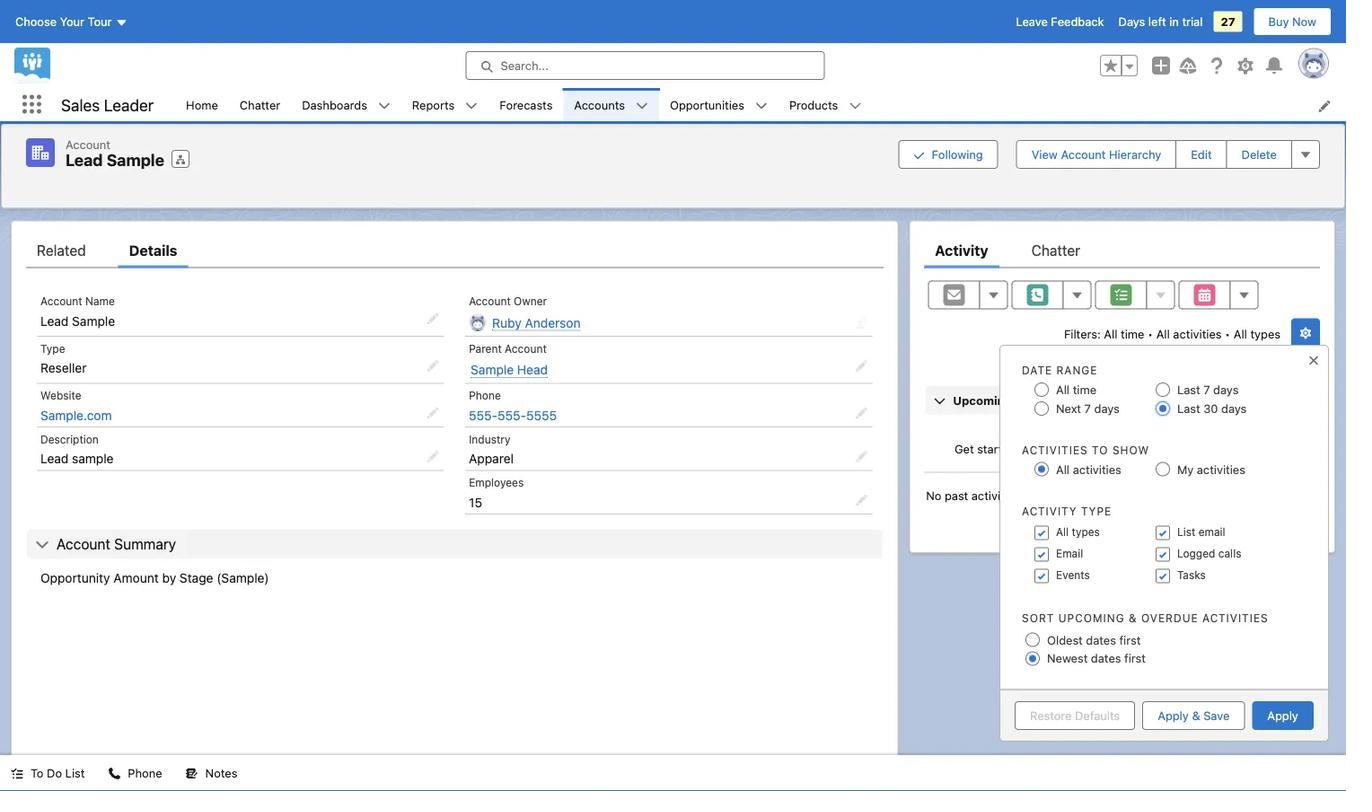 Task type: describe. For each thing, give the bounding box(es) containing it.
logged calls
[[1177, 547, 1242, 560]]

all time
[[1056, 383, 1097, 396]]

sample
[[72, 451, 114, 466]]

text default image inside opportunities list item
[[755, 100, 768, 112]]

email
[[1056, 547, 1083, 560]]

sample for account name
[[72, 313, 115, 328]]

2 • from the left
[[1225, 327, 1231, 341]]

now
[[1292, 15, 1317, 28]]

edit parent account image
[[855, 360, 868, 372]]

last for last 7 days
[[1177, 383, 1200, 396]]

chatter link for home "link"
[[229, 88, 291, 121]]

tab list containing activity
[[924, 232, 1320, 268]]

& for apply
[[1192, 709, 1200, 723]]

marked
[[1152, 489, 1193, 502]]

leave feedback link
[[1016, 15, 1104, 28]]

apply for apply
[[1267, 709, 1299, 723]]

restore defaults
[[1030, 709, 1120, 723]]

text default image for accounts
[[636, 100, 648, 112]]

text default image for reports
[[465, 100, 478, 112]]

0 vertical spatial types
[[1250, 327, 1281, 341]]

edit industry image
[[855, 450, 868, 463]]

in
[[1170, 15, 1179, 28]]

newest dates first
[[1047, 652, 1146, 665]]

view all link
[[1275, 349, 1320, 378]]

0 vertical spatial phone
[[469, 389, 501, 402]]

first for newest dates first
[[1124, 652, 1146, 665]]

industry
[[469, 433, 510, 445]]

overdue
[[1141, 612, 1199, 624]]

view all
[[1276, 357, 1319, 370]]

edit description image
[[427, 450, 439, 463]]

restore defaults button
[[1015, 702, 1135, 730]]

leave
[[1016, 15, 1048, 28]]

forecasts
[[500, 98, 553, 111]]

activities
[[1203, 612, 1269, 624]]

next
[[1056, 402, 1081, 415]]

555-555-5555 link
[[469, 408, 557, 423]]

1 horizontal spatial chatter
[[1032, 242, 1080, 259]]

7 for next
[[1085, 402, 1091, 415]]

trial
[[1182, 15, 1203, 28]]

account for account owner
[[469, 295, 511, 308]]

upcoming & overdue
[[953, 393, 1076, 407]]

oldest
[[1047, 633, 1083, 646]]

restore
[[1030, 709, 1072, 723]]

amount
[[113, 570, 159, 585]]

choose
[[15, 15, 57, 28]]

filters: all time • all activities • all types
[[1064, 327, 1281, 341]]

an
[[1082, 442, 1095, 455]]

1 vertical spatial &
[[1129, 612, 1137, 624]]

sending
[[1036, 442, 1079, 455]]

list email
[[1177, 526, 1226, 538]]

lead for description
[[40, 451, 69, 466]]

sales leader
[[61, 95, 154, 114]]

ruby anderson link
[[492, 313, 581, 332]]

details
[[129, 242, 177, 259]]

view account hierarchy button
[[1016, 140, 1177, 169]]

days for next 7 days
[[1094, 402, 1120, 415]]

sales
[[61, 95, 100, 114]]

to do list button
[[0, 755, 96, 791]]

phone button
[[97, 755, 173, 791]]

activity for activity type
[[1022, 505, 1077, 517]]

summary
[[114, 536, 176, 553]]

opportunity amount by stage (sample)
[[40, 570, 269, 585]]

do
[[47, 767, 62, 780]]

accounts link
[[563, 88, 636, 121]]

account owner
[[469, 295, 547, 308]]

your
[[60, 15, 84, 28]]

oldest dates first
[[1047, 633, 1141, 646]]

up
[[1274, 489, 1288, 502]]

opportunities list item
[[659, 88, 779, 121]]

1 horizontal spatial type
[[1081, 505, 1112, 517]]

lead for account name
[[40, 313, 69, 328]]

products list item
[[779, 88, 872, 121]]

reports
[[412, 98, 455, 111]]

delete button
[[1226, 140, 1292, 169]]

by for sending
[[1019, 442, 1032, 455]]

by for stage
[[162, 570, 176, 585]]

list containing home
[[175, 88, 1346, 121]]

following
[[932, 148, 983, 161]]

sample head
[[471, 362, 548, 377]]

no past activity. past meetings and tasks marked as done show up here.
[[926, 489, 1318, 502]]

choose your tour button
[[14, 7, 129, 36]]

description
[[40, 433, 99, 445]]

0 horizontal spatial chatter
[[240, 98, 280, 111]]

get
[[955, 442, 974, 455]]

save
[[1204, 709, 1230, 723]]

scheduling
[[1134, 442, 1193, 455]]

here.
[[1291, 489, 1318, 502]]

all types
[[1056, 526, 1100, 538]]

employees
[[469, 476, 524, 489]]

27
[[1221, 15, 1235, 28]]

activities up last 7 days
[[1173, 327, 1222, 341]]

dashboards
[[302, 98, 367, 111]]

calls
[[1218, 547, 1242, 560]]

details link
[[129, 232, 177, 268]]

email
[[1199, 526, 1226, 538]]

opportunity
[[40, 570, 110, 585]]

account for account name
[[40, 295, 82, 308]]

upcoming
[[1059, 612, 1125, 624]]

apply for apply & save
[[1158, 709, 1189, 723]]

activity for activity
[[935, 242, 989, 259]]

search...
[[501, 59, 549, 72]]

edit phone image
[[855, 407, 868, 419]]

dashboards list item
[[291, 88, 401, 121]]

dates for newest
[[1091, 652, 1121, 665]]

apply & save button
[[1143, 702, 1245, 730]]

past
[[945, 489, 968, 502]]

tasks
[[1120, 489, 1149, 502]]

2 vertical spatial sample
[[471, 362, 514, 377]]

accounts
[[574, 98, 625, 111]]

sort
[[1022, 612, 1055, 624]]

feedback
[[1051, 15, 1104, 28]]

filters:
[[1064, 327, 1101, 341]]

1 555- from the left
[[469, 408, 498, 423]]

activities for all activities
[[1073, 462, 1122, 476]]

edit button
[[1176, 140, 1227, 169]]

parent
[[469, 342, 502, 355]]

days left in trial
[[1119, 15, 1203, 28]]

logged
[[1177, 547, 1215, 560]]

edit account name image
[[427, 313, 439, 325]]

search... button
[[466, 51, 825, 80]]

555-555-5555
[[469, 408, 557, 423]]

0 vertical spatial type
[[40, 342, 65, 355]]

sample for account
[[107, 150, 164, 170]]



Task type: locate. For each thing, give the bounding box(es) containing it.
website
[[40, 389, 81, 402]]

2 text default image from the left
[[636, 100, 648, 112]]

account inside button
[[1061, 148, 1106, 161]]

text default image for products
[[849, 100, 862, 112]]

lead down account name
[[40, 313, 69, 328]]

and left tasks
[[1097, 489, 1117, 502]]

1 horizontal spatial •
[[1225, 327, 1231, 341]]

15
[[469, 495, 482, 510]]

1 horizontal spatial 7
[[1204, 383, 1210, 396]]

my
[[1177, 462, 1194, 476]]

account up ruby
[[469, 295, 511, 308]]

account down the sales
[[66, 137, 110, 151]]

and right task,
[[1235, 442, 1255, 455]]

sample down leader
[[107, 150, 164, 170]]

0 horizontal spatial list
[[65, 767, 85, 780]]

chatter right "home"
[[240, 98, 280, 111]]

days up "last 30 days"
[[1213, 383, 1239, 396]]

sample.com link
[[40, 408, 112, 423]]

ruby
[[492, 315, 522, 330]]

phone left notes button
[[128, 767, 162, 780]]

1 • from the left
[[1148, 327, 1153, 341]]

accounts list item
[[563, 88, 659, 121]]

newest
[[1047, 652, 1088, 665]]

0 horizontal spatial •
[[1148, 327, 1153, 341]]

1 horizontal spatial types
[[1250, 327, 1281, 341]]

chatter link right "home"
[[229, 88, 291, 121]]

show
[[1242, 489, 1271, 502]]

dates for oldest
[[1086, 633, 1116, 646]]

sample head link
[[471, 361, 548, 379]]

dates down the oldest dates first
[[1091, 652, 1121, 665]]

1 vertical spatial dates
[[1091, 652, 1121, 665]]

tab list
[[26, 232, 883, 268], [924, 232, 1320, 268]]

1 horizontal spatial apply
[[1267, 709, 1299, 723]]

text default image down search... button
[[636, 100, 648, 112]]

1 horizontal spatial &
[[1129, 612, 1137, 624]]

days for last 7 days
[[1213, 383, 1239, 396]]

0 vertical spatial chatter link
[[229, 88, 291, 121]]

lead sample for account
[[66, 150, 164, 170]]

1 horizontal spatial chatter link
[[1032, 232, 1080, 268]]

types up email
[[1072, 526, 1100, 538]]

events
[[1056, 569, 1090, 581]]

2 vertical spatial &
[[1192, 709, 1200, 723]]

3 text default image from the left
[[849, 100, 862, 112]]

last up "last 30 days"
[[1177, 383, 1200, 396]]

1 vertical spatial chatter
[[1032, 242, 1080, 259]]

edit website image
[[427, 407, 439, 419]]

account for account
[[66, 137, 110, 151]]

products link
[[779, 88, 849, 121]]

dashboards link
[[291, 88, 378, 121]]

text default image inside account summary dropdown button
[[35, 538, 49, 552]]

edit employees image
[[855, 494, 868, 507]]

0 vertical spatial sample
[[107, 150, 164, 170]]

1 vertical spatial and
[[1097, 489, 1117, 502]]

0 horizontal spatial and
[[1097, 489, 1117, 502]]

text default image for to do list
[[11, 767, 23, 780]]

0 horizontal spatial &
[[1015, 393, 1024, 407]]

dates
[[1086, 633, 1116, 646], [1091, 652, 1121, 665]]

get started by sending an email, scheduling a task, and more.
[[955, 442, 1290, 455]]

0 horizontal spatial view
[[1032, 148, 1058, 161]]

0 horizontal spatial by
[[162, 570, 176, 585]]

& for upcoming
[[1015, 393, 1024, 407]]

days down "all time"
[[1094, 402, 1120, 415]]

dates up the newest dates first
[[1086, 633, 1116, 646]]

0 vertical spatial last
[[1177, 383, 1200, 396]]

1 apply from the left
[[1158, 709, 1189, 723]]

2 horizontal spatial text default image
[[849, 100, 862, 112]]

activity type
[[1022, 505, 1112, 517]]

apply inside apply & save button
[[1158, 709, 1189, 723]]

0 horizontal spatial apply
[[1158, 709, 1189, 723]]

lead down description
[[40, 451, 69, 466]]

ruby anderson
[[492, 315, 581, 330]]

to
[[31, 767, 44, 780]]

• up last 7 days
[[1225, 327, 1231, 341]]

apply right save
[[1267, 709, 1299, 723]]

2 vertical spatial lead
[[40, 451, 69, 466]]

1 horizontal spatial view
[[1276, 357, 1302, 370]]

lead sample down "sales leader"
[[66, 150, 164, 170]]

activity link
[[935, 232, 989, 268]]

time up next 7 days at the bottom of the page
[[1073, 383, 1097, 396]]

1 vertical spatial last
[[1177, 402, 1200, 415]]

chatter link for activity link at right
[[1032, 232, 1080, 268]]

0 vertical spatial lead sample
[[66, 150, 164, 170]]

and
[[1235, 442, 1255, 455], [1097, 489, 1117, 502]]

a
[[1196, 442, 1203, 455]]

text default image inside notes button
[[186, 767, 198, 780]]

notes
[[205, 767, 237, 780]]

1 vertical spatial list
[[65, 767, 85, 780]]

view up more.
[[1276, 357, 1302, 370]]

parent account
[[469, 342, 547, 355]]

1 vertical spatial chatter link
[[1032, 232, 1080, 268]]

text default image inside the accounts list item
[[636, 100, 648, 112]]

activity
[[935, 242, 989, 259], [1022, 505, 1077, 517]]

task,
[[1206, 442, 1232, 455]]

by
[[1019, 442, 1032, 455], [162, 570, 176, 585]]

0 vertical spatial 7
[[1204, 383, 1210, 396]]

list right do
[[65, 767, 85, 780]]

sample down parent
[[471, 362, 514, 377]]

opportunities link
[[659, 88, 755, 121]]

text default image right to do list
[[108, 767, 121, 780]]

1 vertical spatial view
[[1276, 357, 1302, 370]]

last 7 days
[[1177, 383, 1239, 396]]

all activities
[[1056, 462, 1122, 476]]

lead down the sales
[[66, 150, 103, 170]]

account up opportunity
[[57, 536, 110, 553]]

list
[[175, 88, 1346, 121]]

2 555- from the left
[[498, 408, 526, 423]]

past
[[1017, 489, 1040, 502]]

last 30 days
[[1177, 402, 1247, 415]]

chatter link
[[229, 88, 291, 121], [1032, 232, 1080, 268]]

0 vertical spatial chatter
[[240, 98, 280, 111]]

buy now
[[1269, 15, 1317, 28]]

account summary
[[57, 536, 176, 553]]

0 horizontal spatial tab list
[[26, 232, 883, 268]]

7 up 30
[[1204, 383, 1210, 396]]

1 vertical spatial 7
[[1085, 402, 1091, 415]]

1 vertical spatial types
[[1072, 526, 1100, 538]]

& inside dropdown button
[[1015, 393, 1024, 407]]

0 horizontal spatial types
[[1072, 526, 1100, 538]]

view for view all
[[1276, 357, 1302, 370]]

30
[[1204, 402, 1218, 415]]

edit type image
[[427, 360, 439, 372]]

group
[[1100, 55, 1138, 76]]

sort upcoming & overdue activities
[[1022, 612, 1269, 624]]

&
[[1015, 393, 1024, 407], [1129, 612, 1137, 624], [1192, 709, 1200, 723]]

0 horizontal spatial chatter link
[[229, 88, 291, 121]]

1 tab list from the left
[[26, 232, 883, 268]]

edit
[[1191, 148, 1212, 161]]

1 vertical spatial activity
[[1022, 505, 1077, 517]]

text default image inside dashboards list item
[[378, 100, 391, 112]]

show
[[1113, 444, 1150, 456]]

text default image left reports link
[[378, 100, 391, 112]]

date range
[[1022, 364, 1098, 377]]

apparel
[[469, 451, 514, 466]]

account up head
[[505, 342, 547, 355]]

2 horizontal spatial &
[[1192, 709, 1200, 723]]

overdue
[[1027, 393, 1076, 407]]

date
[[1022, 364, 1053, 377]]

account left the name
[[40, 295, 82, 308]]

2 tab list from the left
[[924, 232, 1320, 268]]

0 horizontal spatial type
[[40, 342, 65, 355]]

activities down task,
[[1197, 462, 1246, 476]]

view for view account hierarchy
[[1032, 148, 1058, 161]]

1 horizontal spatial activity
[[1022, 505, 1077, 517]]

reseller
[[40, 361, 87, 375]]

apply button
[[1252, 702, 1314, 730]]

activities for my activities
[[1197, 462, 1246, 476]]

2 apply from the left
[[1267, 709, 1299, 723]]

0 vertical spatial time
[[1121, 327, 1145, 341]]

types up the 'view all' link
[[1250, 327, 1281, 341]]

0 vertical spatial activity
[[935, 242, 989, 259]]

1 vertical spatial lead
[[40, 313, 69, 328]]

0 vertical spatial list
[[1177, 526, 1196, 538]]

buy now button
[[1253, 7, 1332, 36]]

hierarchy
[[1109, 148, 1161, 161]]

first for oldest dates first
[[1119, 633, 1141, 646]]

lead
[[66, 150, 103, 170], [40, 313, 69, 328], [40, 451, 69, 466]]

lead sample
[[40, 451, 114, 466]]

text default image right reports
[[465, 100, 478, 112]]

chatter link up filters:
[[1032, 232, 1080, 268]]

1 horizontal spatial by
[[1019, 442, 1032, 455]]

first
[[1119, 633, 1141, 646], [1124, 652, 1146, 665]]

1 horizontal spatial and
[[1235, 442, 1255, 455]]

1 vertical spatial by
[[162, 570, 176, 585]]

text default image
[[465, 100, 478, 112], [636, 100, 648, 112], [849, 100, 862, 112]]

7 for last
[[1204, 383, 1210, 396]]

1 horizontal spatial text default image
[[636, 100, 648, 112]]

text default image right products
[[849, 100, 862, 112]]

last for last 30 days
[[1177, 402, 1200, 415]]

list
[[1177, 526, 1196, 538], [65, 767, 85, 780]]

0 vertical spatial first
[[1119, 633, 1141, 646]]

0 horizontal spatial phone
[[128, 767, 162, 780]]

sample
[[107, 150, 164, 170], [72, 313, 115, 328], [471, 362, 514, 377]]

done
[[1212, 489, 1239, 502]]

0 horizontal spatial activity
[[935, 242, 989, 259]]

type up the reseller
[[40, 342, 65, 355]]

chatter
[[240, 98, 280, 111], [1032, 242, 1080, 259]]

text default image for notes
[[186, 767, 198, 780]]

lead sample for account name
[[40, 313, 115, 328]]

0 vertical spatial view
[[1032, 148, 1058, 161]]

view account hierarchy
[[1032, 148, 1161, 161]]

delete
[[1242, 148, 1277, 161]]

1 horizontal spatial phone
[[469, 389, 501, 402]]

0 horizontal spatial time
[[1073, 383, 1097, 396]]

text default image left products link
[[755, 100, 768, 112]]

1 vertical spatial sample
[[72, 313, 115, 328]]

text default image up opportunity
[[35, 538, 49, 552]]

home link
[[175, 88, 229, 121]]

leave feedback
[[1016, 15, 1104, 28]]

days for last 30 days
[[1221, 402, 1247, 415]]

account inside dropdown button
[[57, 536, 110, 553]]

text default image for phone
[[108, 767, 121, 780]]

1 text default image from the left
[[465, 100, 478, 112]]

1 horizontal spatial time
[[1121, 327, 1145, 341]]

0 vertical spatial lead
[[66, 150, 103, 170]]

7 right next
[[1085, 402, 1091, 415]]

1 last from the top
[[1177, 383, 1200, 396]]

defaults
[[1075, 709, 1120, 723]]

2 last from the top
[[1177, 402, 1200, 415]]

sample down the name
[[72, 313, 115, 328]]

time right filters:
[[1121, 327, 1145, 341]]

my activities
[[1177, 462, 1246, 476]]

choose your tour
[[15, 15, 112, 28]]

apply left save
[[1158, 709, 1189, 723]]

lead sample
[[66, 150, 164, 170], [40, 313, 115, 328]]

& inside button
[[1192, 709, 1200, 723]]

list inside to do list button
[[65, 767, 85, 780]]

• right filters:
[[1148, 327, 1153, 341]]

0 vertical spatial &
[[1015, 393, 1024, 407]]

account for account summary
[[57, 536, 110, 553]]

555-
[[469, 408, 498, 423], [498, 408, 526, 423]]

activities down to at the right bottom of the page
[[1073, 462, 1122, 476]]

lead sample down account name
[[40, 313, 115, 328]]

by left stage
[[162, 570, 176, 585]]

phone up 555-555-5555
[[469, 389, 501, 402]]

view right the following
[[1032, 148, 1058, 161]]

apply inside 'apply' "button"
[[1267, 709, 1299, 723]]

1 vertical spatial first
[[1124, 652, 1146, 665]]

type up "all types"
[[1081, 505, 1112, 517]]

days right 30
[[1221, 402, 1247, 415]]

phone inside button
[[128, 767, 162, 780]]

tab list containing related
[[26, 232, 883, 268]]

text default image left notes
[[186, 767, 198, 780]]

1 vertical spatial time
[[1073, 383, 1097, 396]]

1 horizontal spatial list
[[1177, 526, 1196, 538]]

leader
[[104, 95, 154, 114]]

0 horizontal spatial 7
[[1085, 402, 1091, 415]]

by right 'started'
[[1019, 442, 1032, 455]]

more.
[[1259, 442, 1290, 455]]

days
[[1119, 15, 1145, 28]]

text default image
[[378, 100, 391, 112], [755, 100, 768, 112], [35, 538, 49, 552], [11, 767, 23, 780], [108, 767, 121, 780], [186, 767, 198, 780]]

account left hierarchy
[[1061, 148, 1106, 161]]

forecasts link
[[489, 88, 563, 121]]

last left 30
[[1177, 402, 1200, 415]]

0 vertical spatial dates
[[1086, 633, 1116, 646]]

text default image inside the reports list item
[[465, 100, 478, 112]]

1 vertical spatial phone
[[128, 767, 162, 780]]

1 vertical spatial type
[[1081, 505, 1112, 517]]

no
[[926, 489, 942, 502]]

text default image for account summary
[[35, 538, 49, 552]]

view inside button
[[1032, 148, 1058, 161]]

text default image inside phone button
[[108, 767, 121, 780]]

1 vertical spatial lead sample
[[40, 313, 115, 328]]

view
[[1032, 148, 1058, 161], [1276, 357, 1302, 370]]

1 horizontal spatial tab list
[[924, 232, 1320, 268]]

0 horizontal spatial text default image
[[465, 100, 478, 112]]

chatter up filters:
[[1032, 242, 1080, 259]]

activities to show
[[1022, 444, 1150, 456]]

activity.
[[972, 489, 1014, 502]]

0 vertical spatial by
[[1019, 442, 1032, 455]]

apply & save
[[1158, 709, 1230, 723]]

list up logged
[[1177, 526, 1196, 538]]

reports list item
[[401, 88, 489, 121]]

text default image inside to do list button
[[11, 767, 23, 780]]

text default image inside products list item
[[849, 100, 862, 112]]

0 vertical spatial and
[[1235, 442, 1255, 455]]

lead for account
[[66, 150, 103, 170]]

text default image left to
[[11, 767, 23, 780]]



Task type: vqa. For each thing, say whether or not it's contained in the screenshot.
"Login History" link
no



